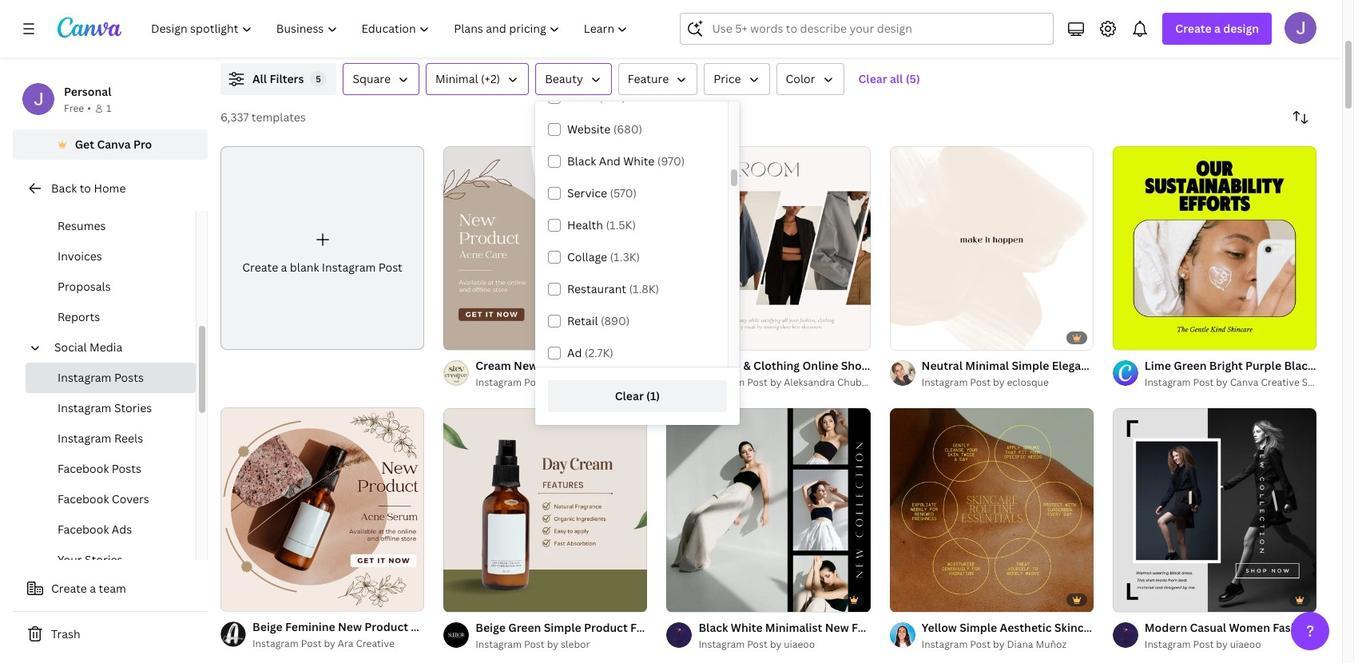 Task type: locate. For each thing, give the bounding box(es) containing it.
beige left green
[[475, 620, 506, 635]]

1 right •
[[106, 101, 111, 115]]

neutral minimal simple elegant quote instagram post link
[[922, 357, 1213, 375]]

product inside beige green simple product feature instagram posts instagram post by slebor
[[584, 620, 628, 635]]

clear for clear all (5)
[[858, 71, 887, 86]]

minimal up instagram post by eclosque link
[[965, 358, 1009, 373]]

product up slebor
[[584, 620, 628, 635]]

instagram reels link
[[26, 423, 196, 454]]

feature inside button
[[628, 71, 669, 86]]

facebook ads link
[[26, 514, 196, 545]]

1 horizontal spatial minimal
[[965, 358, 1009, 373]]

get
[[75, 137, 94, 152]]

yellow simple aesthetic skincare tips infographic instagram post image
[[890, 408, 1093, 612]]

creative
[[1261, 376, 1300, 389], [356, 637, 395, 651]]

invoices
[[58, 248, 102, 264]]

1 horizontal spatial instagram post by uiaeoo link
[[1145, 637, 1316, 653]]

1 vertical spatial creative
[[356, 637, 395, 651]]

1 left of
[[1124, 331, 1128, 343]]

online
[[802, 358, 838, 373]]

instagram post by diana muñoz
[[922, 638, 1066, 651]]

1 horizontal spatial a
[[281, 259, 287, 274]]

clear left all
[[858, 71, 887, 86]]

product inside beige feminine new product serum instagram post instagram post by ara creative
[[365, 619, 408, 635]]

stories up reels on the left of page
[[114, 400, 152, 415]]

posts down the social media link
[[114, 370, 144, 385]]

1 vertical spatial a
[[281, 259, 287, 274]]

simple inside neutral minimal simple elegant quote instagram post instagram post by eclosque
[[1012, 358, 1049, 373]]

2 horizontal spatial create
[[1175, 21, 1212, 36]]

1 horizontal spatial clear
[[858, 71, 887, 86]]

fashion left collect
[[1273, 620, 1315, 635]]

post
[[378, 259, 402, 274], [702, 358, 726, 373], [990, 358, 1014, 373], [1189, 358, 1213, 373], [524, 376, 545, 389], [747, 376, 768, 389], [970, 376, 991, 389], [1193, 376, 1214, 389], [506, 619, 530, 635], [301, 637, 322, 651], [524, 638, 545, 651], [747, 638, 768, 651], [970, 638, 991, 651], [1193, 638, 1214, 651]]

neutral
[[922, 358, 963, 373]]

2 vertical spatial facebook
[[58, 522, 109, 537]]

beige inside beige green simple product feature instagram posts instagram post by slebor
[[475, 620, 506, 635]]

a inside button
[[90, 581, 96, 596]]

0 vertical spatial minimal
[[435, 71, 478, 86]]

a inside dropdown button
[[1214, 21, 1221, 36]]

eclosque
[[1007, 376, 1049, 389]]

facebook for facebook posts
[[58, 461, 109, 476]]

5
[[316, 73, 321, 85]]

product left 'serum'
[[365, 619, 408, 635]]

1 vertical spatial fashion
[[1273, 620, 1315, 635]]

simple inside beige green simple product feature instagram posts instagram post by slebor
[[544, 620, 581, 635]]

instagram reels
[[58, 431, 143, 446]]

1 instagram post by uiaeoo link from the left
[[698, 637, 870, 653]]

beige for beige green simple product feature instagram posts
[[475, 620, 506, 635]]

beige left feminine
[[252, 619, 283, 635]]

0 horizontal spatial uiaeoo
[[784, 638, 815, 651]]

1 vertical spatial minimal
[[965, 358, 1009, 373]]

minimal
[[435, 71, 478, 86], [965, 358, 1009, 373]]

new up ara
[[338, 619, 362, 635]]

social media
[[54, 340, 122, 355]]

0 horizontal spatial 1
[[106, 101, 111, 115]]

facebook up your stories
[[58, 522, 109, 537]]

beige inside beige feminine new product serum instagram post instagram post by ara creative
[[252, 619, 283, 635]]

0 vertical spatial a
[[1214, 21, 1221, 36]]

website
[[567, 121, 611, 137]]

1 horizontal spatial simple
[[1012, 358, 1049, 373]]

Sort by button
[[1285, 101, 1316, 133]]

1 horizontal spatial create
[[242, 259, 278, 274]]

2 uiaeoo from the left
[[1230, 638, 1261, 651]]

1 horizontal spatial creative
[[1261, 376, 1300, 389]]

facebook for facebook ads
[[58, 522, 109, 537]]

stevcreative
[[561, 376, 619, 389]]

post inside beige green simple product feature instagram posts instagram post by slebor
[[524, 638, 545, 651]]

pro
[[133, 137, 152, 152]]

free
[[64, 101, 84, 115]]

home
[[94, 181, 126, 196]]

a left "blank"
[[281, 259, 287, 274]]

back
[[51, 181, 77, 196]]

1 vertical spatial 1
[[1124, 331, 1128, 343]]

muñoz
[[1036, 638, 1066, 651]]

media
[[90, 340, 122, 355]]

minimal (+2)
[[435, 71, 500, 86]]

invoices link
[[26, 241, 196, 272]]

(970)
[[657, 153, 685, 169]]

facebook covers link
[[26, 484, 196, 514]]

minimal (+2) button
[[426, 63, 529, 95]]

simple
[[1012, 358, 1049, 373], [544, 620, 581, 635]]

create left design
[[1175, 21, 1212, 36]]

instagram post by canva creative studio
[[1145, 376, 1332, 389]]

facebook up the facebook ads
[[58, 491, 109, 506]]

0 vertical spatial clear
[[858, 71, 887, 86]]

3 facebook from the top
[[58, 522, 109, 537]]

facebook posts link
[[26, 454, 196, 484]]

5 filter options selected element
[[310, 71, 326, 87]]

stories for your stories
[[85, 552, 123, 567]]

stories up create a team button
[[85, 552, 123, 567]]

beige feminine new product serum instagram post image
[[220, 408, 424, 611]]

restaurant (1.8k)
[[567, 281, 659, 296]]

(+2)
[[481, 71, 500, 86]]

1 black from the top
[[567, 89, 596, 105]]

1 vertical spatial create
[[242, 259, 278, 274]]

1 vertical spatial clear
[[615, 388, 644, 403]]

2 vertical spatial create
[[51, 581, 87, 596]]

jacob simon image
[[1285, 12, 1316, 44]]

1 vertical spatial new
[[338, 619, 362, 635]]

2 horizontal spatial a
[[1214, 21, 1221, 36]]

0 horizontal spatial a
[[90, 581, 96, 596]]

1 for 1 of 3
[[1124, 331, 1128, 343]]

cream new product acne care instagram post instagram post by stevcreative
[[475, 358, 726, 389]]

a for design
[[1214, 21, 1221, 36]]

0 vertical spatial creative
[[1261, 376, 1300, 389]]

black left and
[[567, 153, 596, 169]]

instagram inside modern casual women fashion collect instagram post by uiaeoo
[[1145, 638, 1191, 651]]

green
[[508, 620, 541, 635]]

instagram post by uiaeoo link for instagram post by aleksandra chubar
[[698, 637, 870, 653]]

posts for facebook posts
[[112, 461, 141, 476]]

black
[[567, 89, 596, 105], [567, 153, 596, 169]]

color button
[[776, 63, 844, 95]]

1 of 3
[[1124, 331, 1147, 343]]

a left 'team'
[[90, 581, 96, 596]]

canva inside get canva pro button
[[97, 137, 131, 152]]

0 vertical spatial new
[[514, 358, 538, 373]]

minimal left '(+2)'
[[435, 71, 478, 86]]

creative left studio in the bottom right of the page
[[1261, 376, 1300, 389]]

all
[[890, 71, 903, 86]]

beige for beige feminine new product serum instagram post
[[252, 619, 283, 635]]

1 facebook from the top
[[58, 461, 109, 476]]

create a design
[[1175, 21, 1259, 36]]

1 vertical spatial posts
[[112, 461, 141, 476]]

service (570)
[[567, 185, 637, 201]]

(2.7k)
[[585, 345, 613, 360]]

covers
[[112, 491, 149, 506]]

0 vertical spatial 1
[[106, 101, 111, 115]]

instagram post by stevcreative link
[[475, 375, 647, 391]]

filters
[[270, 71, 304, 86]]

2 vertical spatial posts
[[732, 620, 762, 635]]

facebook posts
[[58, 461, 141, 476]]

create down the your
[[51, 581, 87, 596]]

modern casual women fashion collection - instagram post image
[[1113, 408, 1316, 612]]

black down beauty
[[567, 89, 596, 105]]

2 vertical spatial a
[[90, 581, 96, 596]]

1 horizontal spatial uiaeoo
[[1230, 638, 1261, 651]]

minimal inside button
[[435, 71, 478, 86]]

create inside dropdown button
[[1175, 21, 1212, 36]]

clear left the (1)
[[615, 388, 644, 403]]

create for create a blank instagram post
[[242, 259, 278, 274]]

serum
[[411, 619, 446, 635]]

new
[[514, 358, 538, 373], [338, 619, 362, 635]]

facebook down 'instagram reels'
[[58, 461, 109, 476]]

0 vertical spatial create
[[1175, 21, 1212, 36]]

fashion left &
[[698, 358, 741, 373]]

your stories
[[58, 552, 123, 567]]

0 vertical spatial fashion
[[698, 358, 741, 373]]

create for create a team
[[51, 581, 87, 596]]

0 vertical spatial feature
[[628, 71, 669, 86]]

0 horizontal spatial fashion
[[698, 358, 741, 373]]

0 vertical spatial black
[[567, 89, 596, 105]]

facebook for facebook covers
[[58, 491, 109, 506]]

1 horizontal spatial new
[[514, 358, 538, 373]]

new right cream
[[514, 358, 538, 373]]

instagram post by canva creative studio link
[[1145, 375, 1332, 391]]

proposals
[[58, 279, 111, 294]]

health
[[567, 217, 603, 232]]

0 horizontal spatial beige
[[252, 619, 283, 635]]

a left design
[[1214, 21, 1221, 36]]

1 horizontal spatial beige
[[475, 620, 506, 635]]

create left "blank"
[[242, 259, 278, 274]]

1 vertical spatial canva
[[1230, 376, 1259, 389]]

clear inside button
[[858, 71, 887, 86]]

(1.5k)
[[606, 217, 636, 232]]

0 horizontal spatial creative
[[356, 637, 395, 651]]

black white minimalist new fashion collection - instagram post image
[[667, 408, 870, 612]]

reels
[[114, 431, 143, 446]]

instagram post templates image
[[976, 0, 1316, 44]]

canva left pro
[[97, 137, 131, 152]]

simple up eclosque
[[1012, 358, 1049, 373]]

retail
[[567, 313, 598, 328]]

instagram post by uiaeoo link
[[698, 637, 870, 653], [1145, 637, 1316, 653]]

2 facebook from the top
[[58, 491, 109, 506]]

1 vertical spatial simple
[[544, 620, 581, 635]]

stories for instagram stories
[[114, 400, 152, 415]]

0 horizontal spatial canva
[[97, 137, 131, 152]]

a for blank
[[281, 259, 287, 274]]

service
[[567, 185, 607, 201]]

beige green simple product feature instagram posts link
[[475, 619, 762, 637]]

1 horizontal spatial fashion
[[1273, 620, 1315, 635]]

creative down beige feminine new product serum instagram post link
[[356, 637, 395, 651]]

1 vertical spatial black
[[567, 153, 596, 169]]

instagram post by diana muñoz link
[[922, 637, 1093, 653]]

2 black from the top
[[567, 153, 596, 169]]

clear (1) button
[[548, 380, 727, 412]]

uiaeoo
[[784, 638, 815, 651], [1230, 638, 1261, 651]]

canva left studio in the bottom right of the page
[[1230, 376, 1259, 389]]

simple for minimal
[[1012, 358, 1049, 373]]

0 vertical spatial posts
[[114, 370, 144, 385]]

1 horizontal spatial canva
[[1230, 376, 1259, 389]]

0 horizontal spatial clear
[[615, 388, 644, 403]]

0 vertical spatial simple
[[1012, 358, 1049, 373]]

0 vertical spatial stories
[[114, 400, 152, 415]]

clothing
[[753, 358, 800, 373]]

by inside beige green simple product feature instagram posts instagram post by slebor
[[547, 638, 558, 651]]

1 for 1
[[106, 101, 111, 115]]

1 horizontal spatial 1
[[1124, 331, 1128, 343]]

feature
[[628, 71, 669, 86], [630, 620, 672, 635]]

feature inside beige green simple product feature instagram posts instagram post by slebor
[[630, 620, 672, 635]]

0 horizontal spatial new
[[338, 619, 362, 635]]

1 vertical spatial stories
[[85, 552, 123, 567]]

your stories link
[[26, 545, 196, 575]]

2 instagram post by uiaeoo link from the left
[[1145, 637, 1316, 653]]

0 horizontal spatial instagram post by uiaeoo link
[[698, 637, 870, 653]]

0 horizontal spatial simple
[[544, 620, 581, 635]]

casual
[[1190, 620, 1226, 635]]

0 vertical spatial canva
[[97, 137, 131, 152]]

0 horizontal spatial create
[[51, 581, 87, 596]]

posts up instagram post by uiaeoo
[[732, 620, 762, 635]]

None search field
[[680, 13, 1054, 45]]

create inside button
[[51, 581, 87, 596]]

simple up instagram post by slebor link
[[544, 620, 581, 635]]

price button
[[704, 63, 770, 95]]

1 vertical spatial facebook
[[58, 491, 109, 506]]

create a blank instagram post link
[[220, 146, 424, 350]]

0 horizontal spatial minimal
[[435, 71, 478, 86]]

create a blank instagram post
[[242, 259, 402, 274]]

uiaeoo inside modern casual women fashion collect instagram post by uiaeoo
[[1230, 638, 1261, 651]]

ads
[[112, 522, 132, 537]]

beige
[[252, 619, 283, 635], [475, 620, 506, 635]]

1 vertical spatial feature
[[630, 620, 672, 635]]

by inside neutral minimal simple elegant quote instagram post instagram post by eclosque
[[993, 376, 1005, 389]]

black (15k)
[[567, 89, 626, 105]]

facebook
[[58, 461, 109, 476], [58, 491, 109, 506], [58, 522, 109, 537]]

0 vertical spatial facebook
[[58, 461, 109, 476]]

instagram post by slebor link
[[475, 637, 647, 653]]

beige feminine new product serum instagram post link
[[252, 619, 530, 636]]

trash link
[[13, 618, 208, 650]]

posts down reels on the left of page
[[112, 461, 141, 476]]

clear inside button
[[615, 388, 644, 403]]

1
[[106, 101, 111, 115], [1124, 331, 1128, 343]]

showroom
[[872, 358, 930, 373]]

product up 'instagram post by stevcreative' link
[[540, 358, 584, 373]]

neutral minimal simple elegant quote instagram post image
[[890, 146, 1093, 350]]



Task type: vqa. For each thing, say whether or not it's contained in the screenshot.
the 'Fashion' within the 'Fashion & Clothing Online Shop Showroom Instagram Post Instagram Post by Aleksandra Chubar'
yes



Task type: describe. For each thing, give the bounding box(es) containing it.
reports
[[58, 309, 100, 324]]

white
[[623, 153, 655, 169]]

instagram posts
[[58, 370, 144, 385]]

aleksandra
[[784, 376, 835, 389]]

fashion & clothing online shop showroom instagram post instagram post by aleksandra chubar
[[698, 358, 1014, 389]]

website (680)
[[567, 121, 642, 137]]

collect
[[1318, 620, 1354, 635]]

color
[[786, 71, 815, 86]]

acne
[[587, 358, 614, 373]]

posts inside beige green simple product feature instagram posts instagram post by slebor
[[732, 620, 762, 635]]

get canva pro
[[75, 137, 152, 152]]

•
[[87, 101, 91, 115]]

create for create a design
[[1175, 21, 1212, 36]]

resumes link
[[26, 211, 196, 241]]

(15k)
[[599, 89, 626, 105]]

cream
[[475, 358, 511, 373]]

post inside modern casual women fashion collect instagram post by uiaeoo
[[1193, 638, 1214, 651]]

new inside beige feminine new product serum instagram post instagram post by ara creative
[[338, 619, 362, 635]]

proposals link
[[26, 272, 196, 302]]

simple for green
[[544, 620, 581, 635]]

restaurant
[[567, 281, 626, 296]]

product for beige green simple product feature instagram posts
[[584, 620, 628, 635]]

to
[[80, 181, 91, 196]]

social media link
[[48, 332, 186, 363]]

create a team button
[[13, 573, 208, 605]]

beauty
[[545, 71, 583, 86]]

all
[[252, 71, 267, 86]]

cream new product acne care instagram post image
[[443, 146, 647, 350]]

team
[[99, 581, 126, 596]]

top level navigation element
[[141, 13, 642, 45]]

product for beige feminine new product serum instagram post
[[365, 619, 408, 635]]

by inside fashion & clothing online shop showroom instagram post instagram post by aleksandra chubar
[[770, 376, 781, 389]]

cream new product acne care instagram post link
[[475, 357, 726, 375]]

instagram post by uiaeoo link for instagram post by canva creative studio
[[1145, 637, 1316, 653]]

instagram post by aleksandra chubar link
[[698, 375, 871, 391]]

lime green bright purple black minimal bright transparency inclusive skincare multipage instagram post image
[[1113, 146, 1316, 350]]

posts for instagram posts
[[114, 370, 144, 385]]

(1.3k)
[[610, 249, 640, 264]]

black for black and white
[[567, 153, 596, 169]]

beige green simple product feature instagram posts image
[[443, 408, 647, 612]]

fashion inside modern casual women fashion collect instagram post by uiaeoo
[[1273, 620, 1315, 635]]

(890)
[[601, 313, 630, 328]]

diana
[[1007, 638, 1033, 651]]

facebook covers
[[58, 491, 149, 506]]

by inside cream new product acne care instagram post instagram post by stevcreative
[[547, 376, 558, 389]]

new inside cream new product acne care instagram post instagram post by stevcreative
[[514, 358, 538, 373]]

3
[[1142, 331, 1147, 343]]

women
[[1229, 620, 1270, 635]]

clear for clear (1)
[[615, 388, 644, 403]]

facebook ads
[[58, 522, 132, 537]]

minimal inside neutral minimal simple elegant quote instagram post instagram post by eclosque
[[965, 358, 1009, 373]]

(1)
[[646, 388, 660, 403]]

instagram post by uiaeoo
[[698, 638, 815, 651]]

personal
[[64, 84, 111, 99]]

instagram stories
[[58, 400, 152, 415]]

instagram post by ara creative link
[[252, 636, 424, 652]]

1 uiaeoo from the left
[[784, 638, 815, 651]]

(5)
[[906, 71, 920, 86]]

beauty button
[[535, 63, 612, 95]]

(570)
[[610, 185, 637, 201]]

6,337
[[220, 109, 249, 125]]

feature button
[[618, 63, 698, 95]]

ad
[[567, 345, 582, 360]]

studio
[[1302, 376, 1332, 389]]

&
[[743, 358, 751, 373]]

your
[[58, 552, 82, 567]]

by inside beige feminine new product serum instagram post instagram post by ara creative
[[324, 637, 335, 651]]

black for black
[[567, 89, 596, 105]]

creative inside beige feminine new product serum instagram post instagram post by ara creative
[[356, 637, 395, 651]]

modern casual women fashion collect link
[[1145, 619, 1354, 637]]

all filters
[[252, 71, 304, 86]]

canva inside the instagram post by canva creative studio link
[[1230, 376, 1259, 389]]

by inside modern casual women fashion collect instagram post by uiaeoo
[[1216, 638, 1228, 651]]

design
[[1223, 21, 1259, 36]]

fashion inside fashion & clothing online shop showroom instagram post instagram post by aleksandra chubar
[[698, 358, 741, 373]]

care
[[617, 358, 642, 373]]

product inside cream new product acne care instagram post instagram post by stevcreative
[[540, 358, 584, 373]]

fashion & clothing online shop showroom instagram post link
[[698, 357, 1014, 375]]

beige feminine new product serum instagram post instagram post by ara creative
[[252, 619, 530, 651]]

collage
[[567, 249, 607, 264]]

Search search field
[[712, 14, 1044, 44]]

price
[[714, 71, 741, 86]]

free •
[[64, 101, 91, 115]]

health (1.5k)
[[567, 217, 636, 232]]

templates
[[251, 109, 306, 125]]

fashion & clothing online shop showroom instagram post image
[[667, 146, 870, 350]]

create a blank instagram post element
[[220, 146, 424, 350]]

feminine
[[285, 619, 335, 635]]

ara
[[338, 637, 353, 651]]

get canva pro button
[[13, 129, 208, 160]]

1 of 3 link
[[1113, 146, 1316, 350]]

create a design button
[[1163, 13, 1272, 45]]

clear (1)
[[615, 388, 660, 403]]

trash
[[51, 626, 80, 641]]

a for team
[[90, 581, 96, 596]]

instagram inside 'link'
[[58, 431, 111, 446]]

reports link
[[26, 302, 196, 332]]



